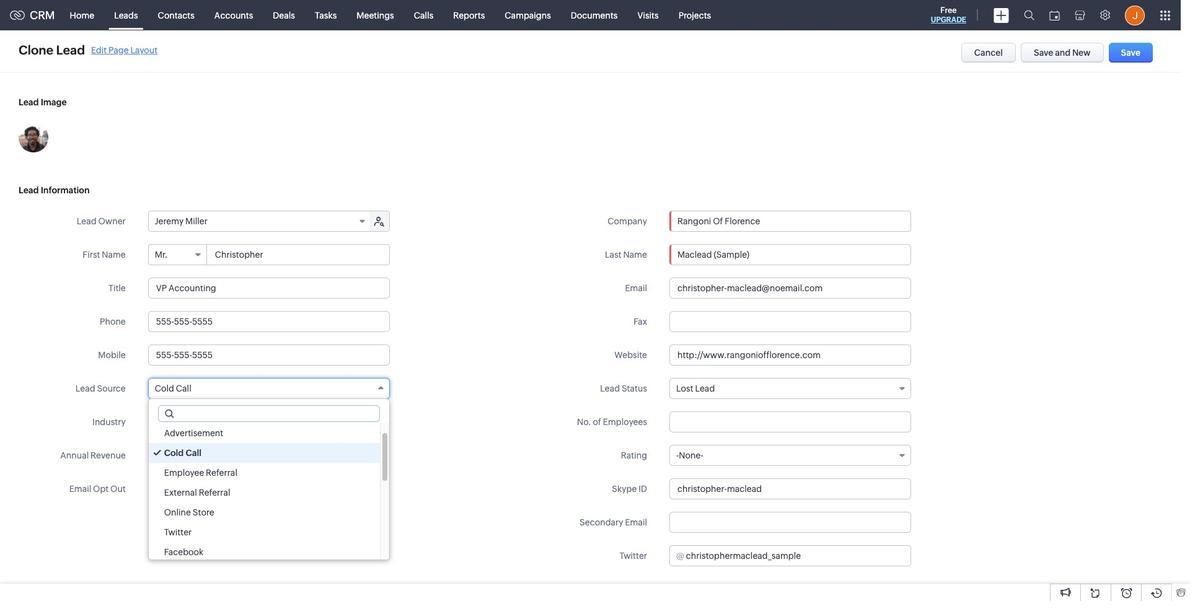 Task type: locate. For each thing, give the bounding box(es) containing it.
twitter inside option
[[164, 527, 192, 537]]

secondary
[[580, 518, 623, 527]]

profile image
[[1125, 5, 1145, 25]]

2 vertical spatial email
[[625, 518, 647, 527]]

1 vertical spatial cold
[[164, 448, 184, 458]]

1 save from the left
[[1034, 48, 1053, 58]]

cancel button
[[961, 43, 1016, 63]]

0 horizontal spatial save
[[1034, 48, 1053, 58]]

list box
[[149, 423, 389, 562]]

1 vertical spatial referral
[[199, 488, 230, 498]]

image
[[41, 97, 67, 107]]

list box containing advertisement
[[149, 423, 389, 562]]

save inside button
[[1034, 48, 1053, 58]]

online store option
[[149, 503, 380, 523]]

lost lead
[[676, 384, 715, 394]]

clone
[[19, 43, 53, 57]]

email down skype id
[[625, 518, 647, 527]]

email for email
[[625, 283, 647, 293]]

lead for lead owner
[[77, 216, 96, 226]]

1 horizontal spatial name
[[623, 250, 647, 260]]

email
[[625, 283, 647, 293], [69, 484, 91, 494], [625, 518, 647, 527]]

mr.
[[155, 250, 168, 260]]

0 horizontal spatial name
[[102, 250, 126, 260]]

industry
[[92, 417, 126, 427]]

online
[[164, 508, 191, 518]]

save for save
[[1121, 48, 1141, 58]]

lead left 'source'
[[76, 384, 95, 394]]

referral up external referral
[[206, 468, 237, 478]]

create menu image
[[994, 8, 1009, 23]]

save
[[1034, 48, 1053, 58], [1121, 48, 1141, 58]]

meetings link
[[347, 0, 404, 30]]

twitter down online
[[164, 527, 192, 537]]

2 name from the left
[[623, 250, 647, 260]]

1 name from the left
[[102, 250, 126, 260]]

visits link
[[628, 0, 669, 30]]

deals link
[[263, 0, 305, 30]]

phone
[[100, 317, 126, 327]]

1 horizontal spatial twitter
[[620, 551, 647, 561]]

None text field
[[670, 211, 911, 231], [669, 244, 911, 265], [148, 278, 390, 299], [669, 278, 911, 299], [669, 311, 911, 332], [669, 345, 911, 366], [159, 406, 379, 422], [669, 412, 911, 433], [162, 446, 389, 466], [686, 546, 911, 566], [670, 211, 911, 231], [669, 244, 911, 265], [148, 278, 390, 299], [669, 278, 911, 299], [669, 311, 911, 332], [669, 345, 911, 366], [159, 406, 379, 422], [669, 412, 911, 433], [162, 446, 389, 466], [686, 546, 911, 566]]

external referral option
[[149, 483, 380, 503]]

referral up store
[[199, 488, 230, 498]]

0 vertical spatial cold call
[[155, 384, 191, 394]]

0 vertical spatial call
[[176, 384, 191, 394]]

deals
[[273, 10, 295, 20]]

lead source
[[76, 384, 126, 394]]

owner
[[98, 216, 126, 226]]

name
[[102, 250, 126, 260], [623, 250, 647, 260]]

0 vertical spatial email
[[625, 283, 647, 293]]

save inside button
[[1121, 48, 1141, 58]]

-None- field
[[669, 445, 911, 466]]

visits
[[637, 10, 659, 20]]

twitter option
[[149, 523, 380, 542]]

accounts link
[[204, 0, 263, 30]]

calls
[[414, 10, 433, 20]]

referral
[[206, 468, 237, 478], [199, 488, 230, 498]]

name right last
[[623, 250, 647, 260]]

campaigns link
[[495, 0, 561, 30]]

lead
[[56, 43, 85, 57], [19, 97, 39, 107], [19, 185, 39, 195], [77, 216, 96, 226], [76, 384, 95, 394], [600, 384, 620, 394], [695, 384, 715, 394]]

1 vertical spatial cold call
[[164, 448, 201, 458]]

crm
[[30, 9, 55, 22]]

0 vertical spatial twitter
[[164, 527, 192, 537]]

twitter down secondary email
[[620, 551, 647, 561]]

title
[[109, 283, 126, 293]]

company
[[608, 216, 647, 226]]

source
[[97, 384, 126, 394]]

lead right lost
[[695, 384, 715, 394]]

1 vertical spatial call
[[186, 448, 201, 458]]

miller
[[185, 216, 208, 226]]

employees
[[603, 417, 647, 427]]

None text field
[[207, 245, 389, 265], [148, 311, 390, 332], [148, 345, 390, 366], [669, 479, 911, 500], [669, 512, 911, 533], [207, 245, 389, 265], [148, 311, 390, 332], [148, 345, 390, 366], [669, 479, 911, 500], [669, 512, 911, 533]]

1 horizontal spatial save
[[1121, 48, 1141, 58]]

first name
[[83, 250, 126, 260]]

annual revenue
[[60, 451, 126, 461]]

None field
[[670, 211, 911, 231]]

skype id
[[612, 484, 647, 494]]

name for first name
[[102, 250, 126, 260]]

cold right 'source'
[[155, 384, 174, 394]]

cold up employee
[[164, 448, 184, 458]]

save and new button
[[1021, 43, 1104, 63]]

lead left status
[[600, 384, 620, 394]]

free
[[940, 6, 957, 15]]

email up fax
[[625, 283, 647, 293]]

projects link
[[669, 0, 721, 30]]

twitter
[[164, 527, 192, 537], [620, 551, 647, 561]]

referral for external referral
[[199, 488, 230, 498]]

lead left image
[[19, 97, 39, 107]]

no.
[[577, 417, 591, 427]]

0 vertical spatial cold
[[155, 384, 174, 394]]

lost
[[676, 384, 693, 394]]

call inside option
[[186, 448, 201, 458]]

cold call up employee
[[164, 448, 201, 458]]

cold call
[[155, 384, 191, 394], [164, 448, 201, 458]]

reports link
[[443, 0, 495, 30]]

Mr. field
[[149, 245, 207, 265]]

cold call up advertisement on the bottom left
[[155, 384, 191, 394]]

email left the opt
[[69, 484, 91, 494]]

0 vertical spatial referral
[[206, 468, 237, 478]]

lead for lead source
[[76, 384, 95, 394]]

call up advertisement on the bottom left
[[176, 384, 191, 394]]

documents
[[571, 10, 618, 20]]

name right first
[[102, 250, 126, 260]]

0 horizontal spatial twitter
[[164, 527, 192, 537]]

facebook option
[[149, 542, 380, 562]]

referral for employee referral
[[206, 468, 237, 478]]

lead inside 'lost lead' field
[[695, 384, 715, 394]]

new
[[1072, 48, 1091, 58]]

cold inside field
[[155, 384, 174, 394]]

lead left owner
[[77, 216, 96, 226]]

external referral
[[164, 488, 230, 498]]

cold call inside field
[[155, 384, 191, 394]]

online store
[[164, 508, 214, 518]]

calls link
[[404, 0, 443, 30]]

referral inside option
[[199, 488, 230, 498]]

2 save from the left
[[1121, 48, 1141, 58]]

@
[[676, 551, 684, 561]]

jeremy miller
[[155, 216, 208, 226]]

call down advertisement on the bottom left
[[186, 448, 201, 458]]

referral inside option
[[206, 468, 237, 478]]

image image
[[19, 123, 48, 152]]

cancel
[[974, 48, 1003, 58]]

save down profile element
[[1121, 48, 1141, 58]]

lead information
[[19, 185, 90, 195]]

1 vertical spatial email
[[69, 484, 91, 494]]

lead for lead information
[[19, 185, 39, 195]]

none-
[[679, 451, 703, 461]]

cold
[[155, 384, 174, 394], [164, 448, 184, 458]]

save left "and"
[[1034, 48, 1053, 58]]

reports
[[453, 10, 485, 20]]

call
[[176, 384, 191, 394], [186, 448, 201, 458]]

free upgrade
[[931, 6, 966, 24]]

lead left information
[[19, 185, 39, 195]]



Task type: vqa. For each thing, say whether or not it's contained in the screenshot.
Signals icon
no



Task type: describe. For each thing, give the bounding box(es) containing it.
calendar image
[[1049, 10, 1060, 20]]

upgrade
[[931, 15, 966, 24]]

Lost Lead field
[[669, 378, 911, 399]]

last name
[[605, 250, 647, 260]]

advertisement option
[[149, 423, 380, 443]]

projects
[[679, 10, 711, 20]]

opt
[[93, 484, 109, 494]]

-none-
[[676, 451, 703, 461]]

skype
[[612, 484, 637, 494]]

edit page layout link
[[91, 45, 158, 55]]

lead owner
[[77, 216, 126, 226]]

name for last name
[[623, 250, 647, 260]]

employee referral option
[[149, 463, 380, 483]]

mobile
[[98, 350, 126, 360]]

profile element
[[1118, 0, 1152, 30]]

advertisement
[[164, 428, 223, 438]]

save for save and new
[[1034, 48, 1053, 58]]

last
[[605, 250, 622, 260]]

create menu element
[[986, 0, 1017, 30]]

rating
[[621, 451, 647, 461]]

external
[[164, 488, 197, 498]]

facebook
[[164, 547, 204, 557]]

secondary email
[[580, 518, 647, 527]]

employee referral
[[164, 468, 237, 478]]

status
[[622, 384, 647, 394]]

contacts link
[[148, 0, 204, 30]]

accounts
[[214, 10, 253, 20]]

call inside field
[[176, 384, 191, 394]]

email for email opt out
[[69, 484, 91, 494]]

of
[[593, 417, 601, 427]]

email opt out
[[69, 484, 126, 494]]

home link
[[60, 0, 104, 30]]

lead for lead status
[[600, 384, 620, 394]]

out
[[110, 484, 126, 494]]

lead image
[[19, 97, 67, 107]]

save button
[[1109, 43, 1153, 63]]

crm link
[[10, 9, 55, 22]]

information
[[41, 185, 90, 195]]

revenue
[[91, 451, 126, 461]]

1 vertical spatial twitter
[[620, 551, 647, 561]]

store
[[193, 508, 214, 518]]

home
[[70, 10, 94, 20]]

first
[[83, 250, 100, 260]]

campaigns
[[505, 10, 551, 20]]

lead for lead image
[[19, 97, 39, 107]]

cold call inside option
[[164, 448, 201, 458]]

annual
[[60, 451, 89, 461]]

search image
[[1024, 10, 1035, 20]]

tasks
[[315, 10, 337, 20]]

contacts
[[158, 10, 195, 20]]

tasks link
[[305, 0, 347, 30]]

cold call option
[[149, 443, 380, 463]]

-
[[676, 451, 679, 461]]

edit
[[91, 45, 107, 55]]

id
[[639, 484, 647, 494]]

page
[[108, 45, 129, 55]]

leads
[[114, 10, 138, 20]]

no. of employees
[[577, 417, 647, 427]]

clone lead edit page layout
[[19, 43, 158, 57]]

search element
[[1017, 0, 1042, 30]]

Jeremy Miller field
[[149, 211, 371, 231]]

fax
[[634, 317, 647, 327]]

documents link
[[561, 0, 628, 30]]

employee
[[164, 468, 204, 478]]

jeremy
[[155, 216, 184, 226]]

meetings
[[357, 10, 394, 20]]

Cold Call field
[[148, 378, 390, 399]]

cold inside option
[[164, 448, 184, 458]]

lead left edit
[[56, 43, 85, 57]]

save and new
[[1034, 48, 1091, 58]]

and
[[1055, 48, 1071, 58]]

lead status
[[600, 384, 647, 394]]

website
[[614, 350, 647, 360]]

leads link
[[104, 0, 148, 30]]

layout
[[130, 45, 158, 55]]



